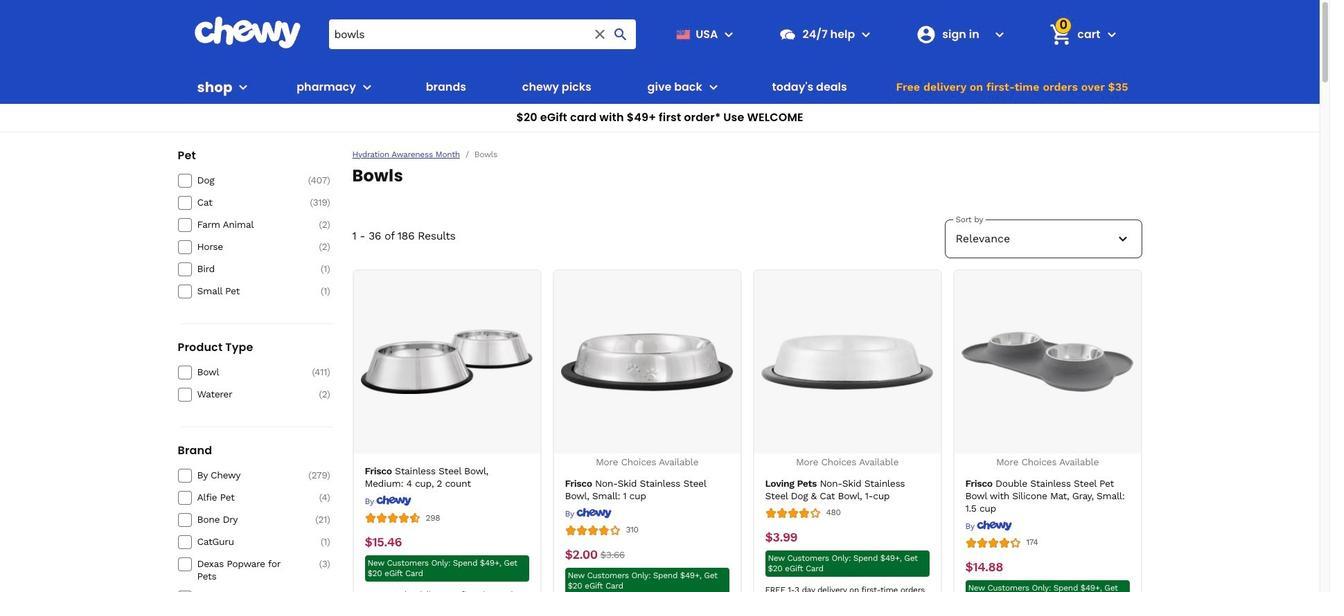Task type: locate. For each thing, give the bounding box(es) containing it.
loving pets non-skid stainless steel dog & cat bowl, 1-cup image
[[761, 276, 933, 448]]

frisco stainless steel bowl, medium: 4 cup, 2 count image
[[361, 276, 533, 448]]

2 vertical spatial chewy image
[[977, 520, 1012, 531]]

chewy image for the frisco double stainless steel pet bowl with silicone mat, gray, small: 1.5 cup
[[977, 520, 1012, 531]]

chewy image
[[376, 495, 412, 507], [577, 508, 612, 519], [977, 520, 1012, 531]]

menu image down chewy home image
[[235, 79, 252, 96]]

items image
[[1049, 22, 1073, 46]]

menu image
[[721, 26, 738, 43], [235, 79, 252, 96]]

1 horizontal spatial chewy image
[[577, 508, 612, 519]]

pharmacy menu image
[[359, 79, 375, 96]]

Product search field
[[329, 19, 636, 49]]

None text field
[[765, 530, 798, 545], [565, 547, 598, 562], [600, 547, 625, 562], [966, 560, 1003, 575], [765, 530, 798, 545], [565, 547, 598, 562], [600, 547, 625, 562], [966, 560, 1003, 575]]

None text field
[[365, 535, 402, 550]]

chewy support image
[[779, 25, 797, 43]]

0 horizontal spatial menu image
[[235, 79, 252, 96]]

2 horizontal spatial chewy image
[[977, 520, 1012, 531]]

0 horizontal spatial chewy image
[[376, 495, 412, 507]]

menu image up give back menu image
[[721, 26, 738, 43]]

Search text field
[[329, 19, 636, 49]]

1 vertical spatial chewy image
[[577, 508, 612, 519]]

0 vertical spatial menu image
[[721, 26, 738, 43]]



Task type: vqa. For each thing, say whether or not it's contained in the screenshot.
your
no



Task type: describe. For each thing, give the bounding box(es) containing it.
chewy image for frisco non-skid stainless steel bowl, small: 1 cup image
[[577, 508, 612, 519]]

frisco non-skid stainless steel bowl, small: 1 cup image
[[561, 276, 733, 448]]

delete search image
[[592, 26, 609, 43]]

site banner
[[0, 0, 1320, 132]]

account menu image
[[992, 26, 1008, 43]]

1 horizontal spatial menu image
[[721, 26, 738, 43]]

0 vertical spatial chewy image
[[376, 495, 412, 507]]

help menu image
[[858, 26, 875, 43]]

chewy home image
[[194, 17, 301, 49]]

cart menu image
[[1103, 26, 1120, 43]]

frisco double stainless steel pet bowl with silicone mat, gray, small: 1.5 cup image
[[962, 276, 1134, 448]]

submit search image
[[613, 26, 629, 43]]

1 vertical spatial menu image
[[235, 79, 252, 96]]

give back menu image
[[705, 79, 722, 96]]



